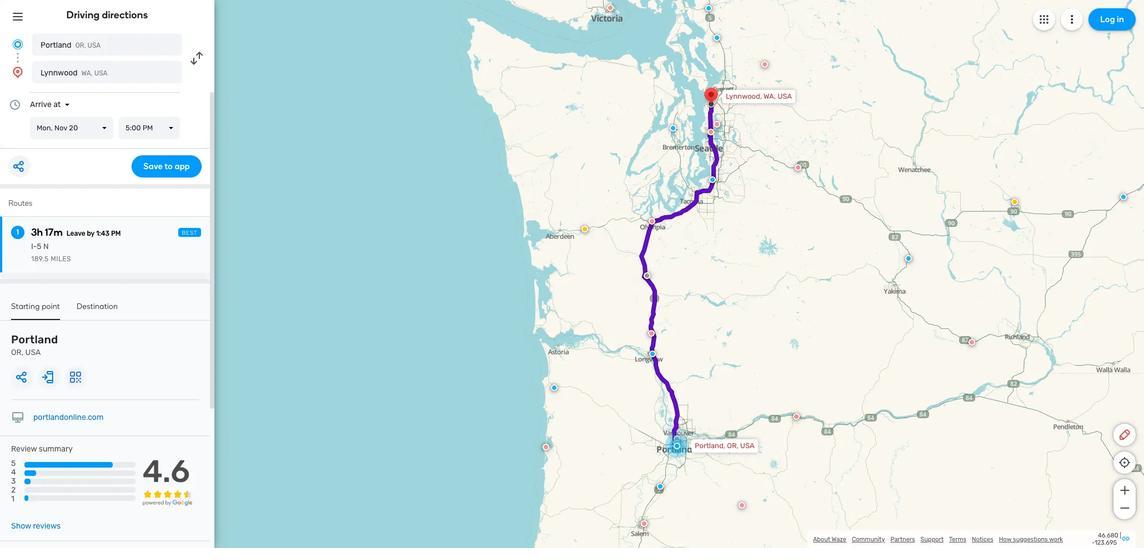 Task type: describe. For each thing, give the bounding box(es) containing it.
partners
[[891, 536, 915, 544]]

arrive
[[30, 100, 52, 109]]

wa, for lynnwood
[[81, 69, 93, 77]]

i-5 n 189.5 miles
[[31, 242, 71, 263]]

lynnwood wa, usa
[[41, 68, 108, 78]]

starting
[[11, 302, 40, 312]]

46.680 | -123.695
[[1092, 533, 1122, 547]]

5:00 pm list box
[[119, 117, 180, 139]]

driving
[[66, 9, 100, 21]]

support
[[921, 536, 944, 544]]

link image
[[1122, 535, 1131, 544]]

17m
[[45, 227, 63, 239]]

community link
[[852, 536, 885, 544]]

starting point button
[[11, 302, 60, 321]]

how suggestions work link
[[999, 536, 1063, 544]]

zoom out image
[[1118, 502, 1132, 516]]

about
[[813, 536, 831, 544]]

show reviews
[[11, 522, 61, 532]]

hazard image
[[1012, 199, 1018, 206]]

terms
[[950, 536, 967, 544]]

lynnwood,
[[726, 92, 762, 101]]

about waze link
[[813, 536, 847, 544]]

3h 17m leave by 1:43 pm
[[31, 227, 121, 239]]

about waze community partners support terms notices how suggestions work
[[813, 536, 1063, 544]]

1 vertical spatial portland or, usa
[[11, 333, 58, 358]]

1 inside 5 4 3 2 1
[[11, 495, 14, 505]]

portlandonline.com
[[33, 413, 104, 423]]

|
[[1120, 533, 1122, 540]]

hazard image
[[582, 226, 588, 233]]

routes
[[8, 199, 32, 208]]

lynnwood, wa, usa
[[726, 92, 792, 101]]

computer image
[[11, 412, 24, 425]]

support link
[[921, 536, 944, 544]]

at
[[53, 100, 61, 109]]

1 vertical spatial portland
[[11, 333, 58, 347]]

3
[[11, 477, 16, 487]]

usa down starting point button on the bottom left of the page
[[25, 348, 41, 358]]

pm inside '5:00 pm' list box
[[143, 124, 153, 132]]

mon,
[[37, 124, 53, 132]]

i-
[[31, 242, 37, 252]]

destination button
[[77, 302, 118, 319]]

mon, nov 20
[[37, 124, 78, 132]]

4
[[11, 469, 16, 478]]

current location image
[[11, 38, 24, 51]]

reviews
[[33, 522, 61, 532]]

lynnwood
[[41, 68, 78, 78]]

location image
[[11, 66, 24, 79]]

4.6
[[143, 454, 190, 491]]

5 inside 5 4 3 2 1
[[11, 460, 16, 469]]

waze
[[832, 536, 847, 544]]

directions
[[102, 9, 148, 21]]

5:00
[[126, 124, 141, 132]]



Task type: vqa. For each thing, say whether or not it's contained in the screenshot.
2
yes



Task type: locate. For each thing, give the bounding box(es) containing it.
1 left the 3h
[[17, 228, 19, 237]]

1 horizontal spatial or,
[[75, 42, 86, 49]]

46.680
[[1099, 533, 1119, 540]]

2
[[11, 486, 16, 496]]

2 vertical spatial or,
[[727, 442, 739, 451]]

or,
[[75, 42, 86, 49], [11, 348, 23, 358], [727, 442, 739, 451]]

how
[[999, 536, 1012, 544]]

0 horizontal spatial wa,
[[81, 69, 93, 77]]

portland,
[[695, 442, 726, 451]]

portland or, usa up lynnwood wa, usa
[[41, 41, 101, 50]]

notices
[[972, 536, 994, 544]]

0 vertical spatial portland or, usa
[[41, 41, 101, 50]]

usa down the driving
[[88, 42, 101, 49]]

destination
[[77, 302, 118, 312]]

nov
[[54, 124, 67, 132]]

189.5
[[31, 256, 49, 263]]

terms link
[[950, 536, 967, 544]]

partners link
[[891, 536, 915, 544]]

3h
[[31, 227, 43, 239]]

1 horizontal spatial wa,
[[764, 92, 776, 101]]

0 vertical spatial portland
[[41, 41, 72, 50]]

portland
[[41, 41, 72, 50], [11, 333, 58, 347]]

portland up lynnwood
[[41, 41, 72, 50]]

notices link
[[972, 536, 994, 544]]

community
[[852, 536, 885, 544]]

police image
[[706, 5, 712, 12], [714, 34, 721, 41], [710, 177, 716, 183], [1121, 194, 1127, 201]]

wa, right lynnwood,
[[764, 92, 776, 101]]

pm right the 5:00
[[143, 124, 153, 132]]

wa, for lynnwood,
[[764, 92, 776, 101]]

1 vertical spatial or,
[[11, 348, 23, 358]]

show
[[11, 522, 31, 532]]

clock image
[[8, 98, 22, 112]]

pm inside 3h 17m leave by 1:43 pm
[[111, 230, 121, 238]]

summary
[[39, 445, 73, 455]]

road closed image
[[762, 61, 768, 68], [714, 121, 721, 128], [969, 339, 976, 346], [793, 414, 800, 421]]

arrive at
[[30, 100, 61, 109]]

best
[[182, 230, 198, 237]]

1 down 3 at the bottom of page
[[11, 495, 14, 505]]

1 horizontal spatial pm
[[143, 124, 153, 132]]

wa,
[[81, 69, 93, 77], [764, 92, 776, 101]]

starting point
[[11, 302, 60, 312]]

0 vertical spatial 5
[[37, 242, 41, 252]]

1 vertical spatial 1
[[11, 495, 14, 505]]

n
[[43, 242, 49, 252]]

1:43
[[96, 230, 110, 238]]

or, down starting point button on the bottom left of the page
[[11, 348, 23, 358]]

miles
[[51, 256, 71, 263]]

usa right lynnwood
[[94, 69, 108, 77]]

wa, inside lynnwood wa, usa
[[81, 69, 93, 77]]

usa inside lynnwood wa, usa
[[94, 69, 108, 77]]

or, right portland, on the right bottom of the page
[[727, 442, 739, 451]]

1
[[17, 228, 19, 237], [11, 495, 14, 505]]

wa, right lynnwood
[[81, 69, 93, 77]]

by
[[87, 230, 95, 238]]

2 horizontal spatial or,
[[727, 442, 739, 451]]

5 left n
[[37, 242, 41, 252]]

0 horizontal spatial 5
[[11, 460, 16, 469]]

or, up lynnwood wa, usa
[[75, 42, 86, 49]]

mon, nov 20 list box
[[30, 117, 113, 139]]

portland or, usa down starting point button on the bottom left of the page
[[11, 333, 58, 358]]

-
[[1092, 540, 1095, 547]]

usa
[[88, 42, 101, 49], [94, 69, 108, 77], [778, 92, 792, 101], [25, 348, 41, 358], [741, 442, 755, 451]]

5 4 3 2 1
[[11, 460, 16, 505]]

1 horizontal spatial 1
[[17, 228, 19, 237]]

driving directions
[[66, 9, 148, 21]]

0 vertical spatial pm
[[143, 124, 153, 132]]

5:00 pm
[[126, 124, 153, 132]]

0 horizontal spatial or,
[[11, 348, 23, 358]]

portland, or, usa
[[695, 442, 755, 451]]

review summary
[[11, 445, 73, 455]]

portland down starting point button on the bottom left of the page
[[11, 333, 58, 347]]

0 horizontal spatial 1
[[11, 495, 14, 505]]

police image
[[670, 125, 677, 132], [906, 256, 912, 262], [650, 351, 656, 358], [551, 385, 558, 392], [657, 484, 664, 491]]

usa right portland, on the right bottom of the page
[[741, 442, 755, 451]]

0 vertical spatial or,
[[75, 42, 86, 49]]

0 horizontal spatial pm
[[111, 230, 121, 238]]

work
[[1050, 536, 1063, 544]]

1 vertical spatial pm
[[111, 230, 121, 238]]

0 vertical spatial 1
[[17, 228, 19, 237]]

review
[[11, 445, 37, 455]]

5 inside i-5 n 189.5 miles
[[37, 242, 41, 252]]

road closed image
[[607, 4, 614, 11], [708, 129, 715, 136], [795, 164, 802, 171], [649, 218, 656, 225], [648, 331, 655, 337], [674, 436, 681, 443], [673, 441, 680, 447], [543, 445, 550, 451], [739, 503, 746, 510], [641, 521, 648, 528]]

1 vertical spatial wa,
[[764, 92, 776, 101]]

suggestions
[[1013, 536, 1048, 544]]

pm right 1:43
[[111, 230, 121, 238]]

20
[[69, 124, 78, 132]]

pm
[[143, 124, 153, 132], [111, 230, 121, 238]]

accident image
[[644, 273, 651, 279]]

usa right lynnwood,
[[778, 92, 792, 101]]

1 vertical spatial 5
[[11, 460, 16, 469]]

1 horizontal spatial 5
[[37, 242, 41, 252]]

zoom in image
[[1118, 485, 1132, 498]]

pencil image
[[1118, 429, 1132, 442]]

5
[[37, 242, 41, 252], [11, 460, 16, 469]]

leave
[[66, 230, 85, 238]]

123.695
[[1095, 540, 1117, 547]]

portlandonline.com link
[[33, 413, 104, 423]]

0 vertical spatial wa,
[[81, 69, 93, 77]]

point
[[42, 302, 60, 312]]

portland or, usa
[[41, 41, 101, 50], [11, 333, 58, 358]]

5 up 3 at the bottom of page
[[11, 460, 16, 469]]



